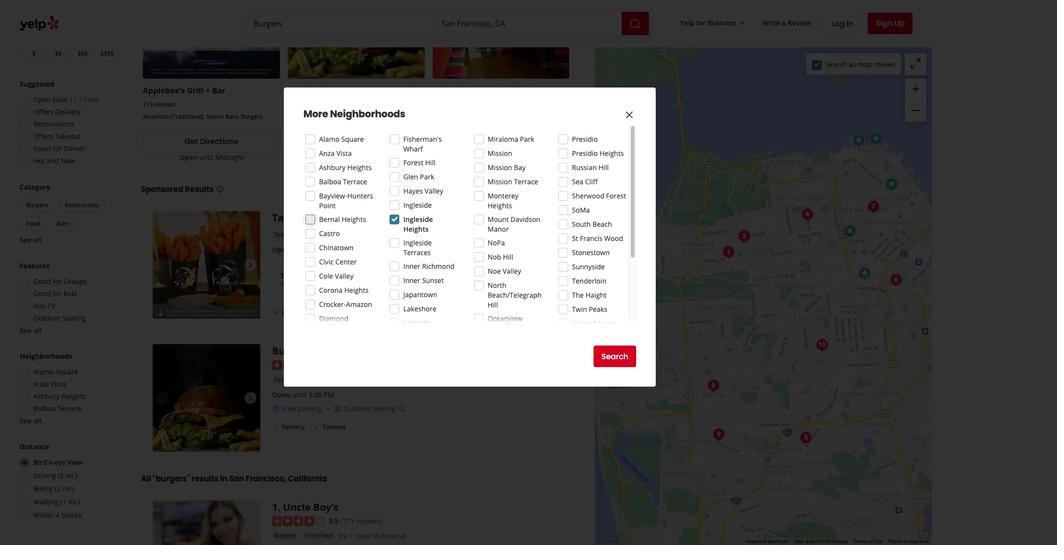 Task type: locate. For each thing, give the bounding box(es) containing it.
a for report
[[905, 540, 907, 545]]

see all button down has
[[20, 326, 42, 335]]

slideshow element
[[153, 211, 260, 319], [153, 344, 260, 452]]

ingleside for ingleside
[[404, 201, 432, 210]]

offers delivery
[[33, 107, 81, 117]]

1 vertical spatial 4.5 star rating image
[[272, 361, 325, 371]]

3 mission from the top
[[488, 177, 512, 187]]

see all down has
[[20, 326, 42, 335]]

terrace
[[343, 177, 367, 187], [514, 177, 538, 187], [57, 404, 81, 414]]

1 horizontal spatial fast
[[288, 115, 299, 123]]

2 vertical spatial square
[[55, 368, 78, 377]]

burgers link down bernal heights
[[337, 230, 364, 240]]

1 horizontal spatial anza vista
[[319, 149, 352, 158]]

delivery down free on the left of the page
[[282, 424, 305, 432]]

taco bell® nacho fries taco bell® nacho fries are back for a limited time. read more
[[281, 271, 481, 290]]

0 vertical spatial see all button
[[20, 235, 42, 245]]

0 vertical spatial food
[[26, 220, 40, 228]]

bun appétit link
[[288, 85, 335, 96], [272, 344, 331, 358]]

2 vertical spatial burgers button
[[272, 532, 299, 542]]

2 vertical spatial good
[[33, 289, 51, 299]]

vista inside the more neighborhoods dialog
[[337, 149, 352, 158]]

0 vertical spatial taco
[[272, 211, 295, 225]]

4.5
[[345, 100, 354, 110]]

sign up
[[876, 18, 905, 29]]

taco for taco bell® nacho fries taco bell® nacho fries are back for a limited time. read more
[[281, 271, 296, 280]]

inner down terraces
[[404, 262, 421, 271]]

0 vertical spatial nacho
[[319, 271, 340, 280]]

columbus burgers image
[[882, 175, 902, 194]]

0 horizontal spatial outdoor
[[33, 314, 61, 323]]

balboa terrace up distance at left bottom
[[33, 404, 81, 414]]

write a review link
[[759, 14, 815, 32]]

castro
[[319, 229, 340, 238]]

next image for bun appétit
[[245, 392, 257, 404]]

forest down the wharf
[[404, 158, 424, 167]]

crocker-amazon
[[319, 300, 372, 309]]

francis
[[580, 234, 603, 243]]

1 vertical spatial mission
[[488, 163, 512, 172]]

fast food button up free on the left of the page
[[272, 376, 304, 385]]

0 vertical spatial see all
[[20, 235, 42, 245]]

reviews
[[155, 100, 175, 109]]

burgers button down category
[[20, 198, 55, 213]]

food for the bottommost fast food link
[[319, 532, 333, 541]]

3:00 up hunters
[[362, 153, 375, 162]]

taco bell link
[[272, 211, 316, 225]]

columbus
[[433, 85, 472, 96]]

see all button up distance at left bottom
[[20, 417, 42, 426]]

next image for taco bell
[[245, 259, 257, 271]]

(2
[[356, 100, 362, 110], [55, 485, 60, 494]]

0 vertical spatial map
[[858, 59, 873, 69]]

suggested
[[20, 79, 54, 89]]

0 vertical spatial good
[[33, 144, 51, 153]]

0 vertical spatial square
[[341, 135, 364, 144]]

2 offers from the top
[[33, 132, 53, 141]]

monterey heights
[[488, 191, 519, 211]]

mi.) for driving (5 mi.)
[[65, 471, 77, 481]]

burgers down category
[[26, 201, 48, 210]]

0 horizontal spatial now
[[53, 95, 67, 104]]

0 horizontal spatial map
[[858, 59, 873, 69]]

0 vertical spatial anza
[[319, 149, 335, 158]]

outdoor down has tv
[[33, 314, 61, 323]]

0 vertical spatial fries
[[342, 271, 359, 280]]

map for error
[[908, 540, 918, 545]]

1 vertical spatial mi.)
[[62, 485, 74, 494]]

mission up monterey
[[488, 177, 512, 187]]

0 vertical spatial bell®
[[298, 271, 317, 280]]

presidio up the presidio heights
[[572, 135, 598, 144]]

order down more neighborhoods
[[336, 136, 358, 147]]

richmond down (771 reviews)
[[373, 532, 406, 542]]

2 presidio from the top
[[572, 149, 598, 158]]

open
[[33, 95, 51, 104], [179, 153, 197, 162], [325, 153, 344, 162], [468, 153, 487, 162], [272, 245, 291, 254], [272, 391, 291, 400]]

st
[[572, 234, 578, 243]]

2 vertical spatial see
[[20, 417, 31, 426]]

see all for good
[[20, 326, 42, 335]]

0 vertical spatial takeout
[[55, 132, 81, 141]]

$$ down (771
[[339, 532, 347, 542]]

0 vertical spatial anza vista
[[319, 149, 352, 158]]

1 horizontal spatial terrace
[[343, 177, 367, 187]]

up
[[895, 18, 905, 29]]

alamo
[[319, 135, 340, 144], [33, 368, 54, 377]]

hill right nob
[[503, 253, 513, 262]]

ashbury inside group
[[33, 392, 60, 401]]

map for moves
[[858, 59, 873, 69]]

food up free on the left of the page
[[288, 376, 302, 384]]

1 horizontal spatial order
[[481, 136, 503, 147]]

search down visitacion valley
[[602, 351, 629, 363]]

1 vertical spatial fast
[[274, 376, 286, 384]]

map
[[795, 540, 805, 545]]

search for search
[[602, 351, 629, 363]]

yelp
[[681, 18, 695, 27]]

0 horizontal spatial order now
[[336, 136, 377, 147]]

pm up bay
[[524, 153, 534, 162]]

open until midnight
[[179, 153, 244, 162]]

16 chevron down v2 image
[[739, 19, 747, 27]]

see all down 'food' button on the top
[[20, 235, 42, 245]]

burgers inside group
[[26, 201, 48, 210]]

2 vertical spatial all
[[33, 417, 42, 426]]

bernal
[[319, 215, 340, 224]]

see for good
[[20, 326, 31, 335]]

write a review
[[762, 18, 811, 27]]

valley for noe valley
[[503, 267, 521, 276]]

1 horizontal spatial anza
[[319, 149, 335, 158]]

next image
[[245, 259, 257, 271], [245, 392, 257, 404]]

2 mission from the top
[[488, 163, 512, 172]]

1 vertical spatial map
[[908, 540, 918, 545]]

bun appétit image
[[153, 344, 260, 452]]

north
[[488, 281, 507, 290]]

(2 for mi.)
[[55, 485, 60, 494]]

now up the offers delivery
[[53, 95, 67, 104]]

0 vertical spatial mi.)
[[65, 471, 77, 481]]

open until 3:00 pm up free parking
[[272, 391, 334, 400]]

valley for hayes valley
[[425, 187, 443, 196]]

for down offers takeout
[[53, 144, 62, 153]]

0 vertical spatial next image
[[245, 259, 257, 271]]

fast food link up free on the left of the page
[[272, 376, 304, 385]]

1 order now link from the left
[[288, 131, 425, 153]]

dinner
[[64, 144, 85, 153]]

bun appétit down diamond heights
[[272, 344, 331, 358]]

3 see from the top
[[20, 417, 31, 426]]

1 horizontal spatial now
[[360, 136, 377, 147]]

native burger image
[[735, 227, 754, 247]]

nacho
[[319, 271, 340, 280], [317, 281, 337, 290]]

burgers right bars,
[[241, 113, 262, 121]]

all for good for groups
[[33, 326, 42, 335]]

food for topmost fast food link
[[288, 376, 302, 384]]

outdoor right the 16 outdoor seating v2 image
[[344, 404, 371, 414]]

terrace inside group
[[57, 404, 81, 414]]

anza vista inside the more neighborhoods dialog
[[319, 149, 352, 158]]

bun
[[288, 85, 303, 96], [272, 344, 292, 358]]

0 horizontal spatial anza vista
[[33, 380, 66, 389]]

16 checkmark v2 image
[[272, 309, 280, 316], [313, 309, 321, 316], [272, 423, 280, 431], [313, 423, 321, 431]]

(771
[[341, 517, 354, 526]]

terms of use link
[[854, 540, 883, 545]]

all down 'food' button on the top
[[33, 235, 42, 245]]

takeout for bun appétit
[[323, 424, 346, 432]]

burgers link down 3.9 star rating image
[[272, 532, 299, 542]]

park for glen park
[[420, 172, 434, 182]]

(5
[[58, 471, 64, 481]]

see for alamo
[[20, 417, 31, 426]]

open down suggested on the left of page
[[33, 95, 51, 104]]

uncle boy's image
[[719, 243, 739, 262]]

1 vertical spatial fast food
[[305, 532, 333, 541]]

bird's-eye view
[[33, 458, 83, 468]]

calibur image
[[704, 376, 723, 396]]

anza inside the more neighborhoods dialog
[[319, 149, 335, 158]]

3 see all button from the top
[[20, 417, 42, 426]]

1 next image from the top
[[245, 259, 257, 271]]

0 vertical spatial fast
[[288, 115, 299, 123]]

0 vertical spatial reviews)
[[364, 100, 390, 110]]

2 vertical spatial inner
[[355, 532, 372, 542]]

tenderloin left ingleside heights
[[368, 230, 402, 240]]

mission down miraloma
[[488, 149, 512, 158]]

1 horizontal spatial vista
[[337, 149, 352, 158]]

delivery for taco
[[282, 309, 305, 317]]

4.5 star rating image
[[288, 101, 341, 111], [272, 361, 325, 371]]

delivery left crocker-
[[282, 309, 305, 317]]

cole
[[319, 272, 333, 281]]

0 vertical spatial presidio
[[572, 135, 598, 144]]

google image
[[598, 533, 630, 546]]

$$ left $$$ "button"
[[55, 49, 62, 58]]

valley
[[425, 187, 443, 196], [503, 267, 521, 276], [335, 272, 354, 281], [604, 333, 623, 343]]

burgers down 4.5
[[335, 115, 357, 123]]

2 horizontal spatial burgers button
[[337, 230, 364, 240]]

order now down more neighborhoods
[[336, 136, 377, 147]]

taco bell image
[[153, 211, 260, 319]]

ingleside
[[404, 201, 432, 210], [404, 215, 433, 224], [404, 238, 432, 248]]

3 good from the top
[[33, 289, 51, 299]]

hill inside north beach/telegraph hill
[[488, 301, 498, 310]]

1 vertical spatial forest
[[606, 191, 626, 201]]

1 order now from the left
[[336, 136, 377, 147]]

1 horizontal spatial outdoor
[[344, 404, 371, 414]]

hard rock cafe image
[[866, 129, 886, 149]]

takeout for taco bell
[[323, 309, 346, 317]]

fast food for topmost fast food link
[[274, 376, 302, 384]]

0 horizontal spatial food
[[26, 220, 40, 228]]

1 vertical spatial fast food button
[[303, 532, 335, 542]]

inner richmond up sunset
[[404, 262, 455, 271]]

haight
[[586, 291, 607, 300]]

open inside group
[[33, 95, 51, 104]]

fast food button down 3.9
[[303, 532, 335, 542]]

order for 1st order now link from the left
[[336, 136, 358, 147]]

search
[[826, 59, 848, 69], [602, 351, 629, 363]]

civic center
[[319, 258, 357, 267]]

$$$$
[[100, 49, 114, 58]]

tex-mex link
[[272, 230, 301, 240]]

ingleside heights
[[404, 215, 433, 234]]

0 vertical spatial alamo
[[319, 135, 340, 144]]

3.9
[[329, 517, 339, 526]]

all down has
[[33, 326, 42, 335]]

0 horizontal spatial $$
[[55, 49, 62, 58]]

search inside button
[[602, 351, 629, 363]]

alamo square inside the more neighborhoods dialog
[[319, 135, 364, 144]]

search image
[[630, 18, 641, 30]]

valley down glen park
[[425, 187, 443, 196]]

1 order from the left
[[336, 136, 358, 147]]

1 ingleside from the top
[[404, 201, 432, 210]]

taco bell image
[[840, 222, 860, 241]]

san
[[229, 474, 244, 485]]

search left as
[[826, 59, 848, 69]]

2 slideshow element from the top
[[153, 344, 260, 452]]

2 good from the top
[[33, 277, 51, 286]]

valley right noe
[[503, 267, 521, 276]]

balboa terrace inside the more neighborhoods dialog
[[319, 177, 367, 187]]

1 horizontal spatial ashbury
[[319, 163, 346, 172]]

1 vertical spatial open until 3:00 pm
[[272, 391, 334, 400]]

until down mex
[[292, 245, 307, 254]]

limited
[[404, 281, 428, 290]]

offers up reservations
[[33, 107, 53, 117]]

$$ inside button
[[55, 49, 62, 58]]

presidio
[[572, 135, 598, 144], [572, 149, 598, 158]]

richmond inside the more neighborhoods dialog
[[422, 262, 455, 271]]

1 vertical spatial offers
[[33, 132, 53, 141]]

good up hot on the left of page
[[33, 144, 51, 153]]

0 horizontal spatial ashbury
[[33, 392, 60, 401]]

fast left food,
[[288, 115, 299, 123]]

1 vertical spatial alamo square
[[33, 368, 78, 377]]

sea cliff
[[572, 177, 598, 187]]

within
[[33, 511, 54, 520]]

presidio up the russian
[[572, 149, 598, 158]]

0 horizontal spatial ashbury heights
[[33, 392, 86, 401]]

columbus burgers
[[433, 85, 504, 96]]

fast food up free on the left of the page
[[274, 376, 302, 384]]

1 vertical spatial presidio
[[572, 149, 598, 158]]

park up 11:00
[[520, 135, 535, 144]]

balboa terrace
[[319, 177, 367, 187], [33, 404, 81, 414]]

previous image
[[157, 392, 168, 404]]

0 vertical spatial fast food button
[[272, 376, 304, 385]]

of
[[869, 540, 874, 545]]

nacho down civic
[[319, 271, 340, 280]]

inner richmond down (771 reviews)
[[355, 532, 406, 542]]

offers for offers delivery
[[33, 107, 53, 117]]

2 all from the top
[[33, 326, 42, 335]]

ashbury inside the more neighborhoods dialog
[[319, 163, 346, 172]]

fast food link
[[272, 376, 304, 385], [303, 532, 335, 542]]

california
[[288, 474, 327, 485]]

fast down 3.9 star rating image
[[305, 532, 317, 541]]

4.5 (2 reviews)
[[345, 100, 390, 110]]

1 horizontal spatial tenderloin
[[572, 277, 607, 286]]

©2023
[[817, 540, 832, 545]]

neighborhoods inside group
[[20, 352, 72, 361]]

order now link up mission bay
[[433, 131, 570, 153]]

(2 up walking (1 mi.)
[[55, 485, 60, 494]]

burgers button for the bottom burgers link
[[272, 532, 299, 542]]

map left error
[[908, 540, 918, 545]]

1 horizontal spatial order now link
[[433, 131, 570, 153]]

0 horizontal spatial fast
[[274, 376, 286, 384]]

for up good for kids on the bottom left of the page
[[53, 277, 62, 286]]

1 vertical spatial see
[[20, 326, 31, 335]]

grill
[[187, 85, 204, 96]]

1 vertical spatial anza vista
[[33, 380, 66, 389]]

group containing suggested
[[17, 79, 121, 169]]

16 outdoor seating v2 image
[[334, 405, 342, 413]]

1 vertical spatial taco
[[281, 271, 296, 280]]

$
[[32, 49, 36, 58]]

uncle boy's link
[[283, 501, 339, 514]]

mexican link
[[305, 230, 333, 240]]

good down features
[[33, 277, 51, 286]]

0 vertical spatial $$
[[55, 49, 62, 58]]

fast up 16 parking v2 icon
[[274, 376, 286, 384]]

1 vertical spatial inner
[[404, 276, 421, 285]]

for for dinner
[[53, 144, 62, 153]]

4.5 star rating image up free parking
[[272, 361, 325, 371]]

now
[[53, 95, 67, 104], [360, 136, 377, 147], [505, 136, 521, 147]]

park up hayes valley
[[420, 172, 434, 182]]

2 order now from the left
[[481, 136, 521, 147]]

1 vertical spatial richmond
[[373, 532, 406, 542]]

1 vertical spatial vista
[[51, 380, 66, 389]]

2 see from the top
[[20, 326, 31, 335]]

tenderloin up the haight
[[572, 277, 607, 286]]

am
[[88, 95, 99, 104]]

valley up search button
[[604, 333, 623, 343]]

inner right a
[[404, 276, 421, 285]]

appétit down diamond heights
[[294, 344, 331, 358]]

(2 for reviews)
[[356, 100, 362, 110]]

0 horizontal spatial richmond
[[373, 532, 406, 542]]

a right "write"
[[782, 18, 786, 27]]

ingleside down hayes
[[404, 201, 432, 210]]

sponsored results
[[141, 184, 214, 195]]

3 ingleside from the top
[[404, 238, 432, 248]]

maillards smash burgers image
[[622, 332, 642, 352]]

food down 3.9
[[319, 532, 333, 541]]

$$$ button
[[70, 46, 95, 61]]

2 vertical spatial takeout
[[323, 424, 346, 432]]

2 vertical spatial delivery
[[282, 424, 305, 432]]

visitacion valley
[[572, 333, 623, 343]]

salad,
[[317, 115, 333, 123]]

good for kids
[[33, 289, 77, 299]]

miraloma park
[[488, 135, 535, 144]]

0 horizontal spatial tenderloin
[[368, 230, 402, 240]]

1 vertical spatial delivery
[[282, 309, 305, 317]]

option group
[[17, 443, 121, 524]]

info icon image
[[399, 405, 407, 413], [399, 405, 407, 413]]

alamo square
[[319, 135, 364, 144], [33, 368, 78, 377]]

delivery for bun
[[282, 424, 305, 432]]

mi.) up (1
[[62, 485, 74, 494]]

pm up the civic center
[[328, 245, 338, 254]]

offers down reservations
[[33, 132, 53, 141]]

1 presidio from the top
[[572, 135, 598, 144]]

taco left cole
[[281, 281, 296, 290]]

(771 reviews)
[[341, 517, 383, 526]]

1 horizontal spatial a
[[905, 540, 907, 545]]

twin
[[572, 305, 587, 314]]

1 vertical spatial neighborhoods
[[20, 352, 72, 361]]

balboa terrace up bayview-
[[319, 177, 367, 187]]

ashbury heights
[[319, 163, 372, 172], [33, 392, 86, 401]]

fast food down 3.9
[[305, 532, 333, 541]]

until up mission bay
[[488, 153, 503, 162]]

1 offers from the top
[[33, 107, 53, 117]]

tex-mex button
[[272, 230, 301, 240]]

reviews) right (771
[[356, 517, 383, 526]]

0 vertical spatial inner richmond
[[404, 262, 455, 271]]

2 ingleside from the top
[[404, 215, 433, 224]]

map right as
[[858, 59, 873, 69]]

2 see all from the top
[[20, 326, 42, 335]]

option group containing distance
[[17, 443, 121, 524]]

search for search as map moves
[[826, 59, 848, 69]]

inner sunset
[[404, 276, 444, 285]]

taco up tex-mex
[[272, 211, 295, 225]]

$$$$ button
[[95, 46, 119, 61]]

group containing category
[[18, 183, 121, 245]]

2 see all button from the top
[[20, 326, 42, 335]]

close image
[[624, 109, 635, 121]]

0 vertical spatial offers
[[33, 107, 53, 117]]

0 horizontal spatial alamo square
[[33, 368, 78, 377]]

hidden spot exl image
[[796, 429, 816, 448]]

open down tex-
[[272, 245, 291, 254]]

1 slideshow element from the top
[[153, 211, 260, 319]]

now down more neighborhoods
[[360, 136, 377, 147]]

driving (5 mi.)
[[33, 471, 77, 481]]

takeout up dinner
[[55, 132, 81, 141]]

open until 3:00 pm up hunters
[[325, 153, 387, 162]]

food left bars
[[26, 220, 40, 228]]

1 horizontal spatial (2
[[356, 100, 362, 110]]

ingleside up ingleside terraces at the top of page
[[404, 215, 433, 224]]

until
[[199, 153, 214, 162], [345, 153, 360, 162], [488, 153, 503, 162], [292, 245, 307, 254], [292, 391, 307, 400]]

offers
[[33, 107, 53, 117], [33, 132, 53, 141]]

inner down (771 reviews)
[[355, 532, 372, 542]]

fries down center at left top
[[342, 271, 359, 280]]

3 all from the top
[[33, 417, 42, 426]]

2 order from the left
[[481, 136, 503, 147]]

oceanview
[[488, 314, 523, 324]]

fast food button for the bottommost fast food link
[[303, 532, 335, 542]]

presidio for presidio heights
[[572, 149, 598, 158]]

2 vertical spatial food
[[319, 532, 333, 541]]

None search field
[[246, 12, 651, 35]]

2 vertical spatial ingleside
[[404, 238, 432, 248]]

0 horizontal spatial vista
[[51, 380, 66, 389]]

mission for mission bay
[[488, 163, 512, 172]]

for inside button
[[697, 18, 706, 27]]

1 vertical spatial good
[[33, 277, 51, 286]]

2 horizontal spatial terrace
[[514, 177, 538, 187]]

1 good from the top
[[33, 144, 51, 153]]

2 vertical spatial see all button
[[20, 417, 42, 426]]

expand map image
[[910, 58, 922, 69]]

0 vertical spatial (2
[[356, 100, 362, 110]]

burgers button for the rightmost burgers link
[[337, 230, 364, 240]]

inner richmond inside the more neighborhoods dialog
[[404, 262, 455, 271]]

a
[[398, 281, 402, 290]]

hill up glen park
[[425, 158, 436, 167]]

richmond
[[422, 262, 455, 271], [373, 532, 406, 542]]

good up has tv
[[33, 289, 51, 299]]

burgers inside applebee's grill + bar 715 reviews american (traditional), sports bars, burgers
[[241, 113, 262, 121]]

16 parking v2 image
[[272, 405, 280, 413]]

davidson
[[511, 215, 541, 224]]

mi.) for biking (2 mi.)
[[62, 485, 74, 494]]

see all button
[[20, 235, 42, 245], [20, 326, 42, 335], [20, 417, 42, 426]]

1 vertical spatial burgers link
[[272, 532, 299, 542]]

outdoor for outdoor seating
[[33, 314, 61, 323]]

1 vertical spatial ashbury
[[33, 392, 60, 401]]

0 vertical spatial mission
[[488, 149, 512, 158]]

pm left the wharf
[[377, 153, 387, 162]]

group
[[905, 79, 927, 122], [17, 79, 121, 169], [18, 183, 121, 245], [17, 261, 121, 336], [17, 352, 121, 426]]

burgers
[[474, 85, 504, 96], [241, 113, 262, 121], [335, 115, 357, 123], [26, 201, 48, 210], [339, 230, 362, 239], [274, 532, 297, 541]]

2 next image from the top
[[245, 392, 257, 404]]

hill for nob hill
[[503, 253, 513, 262]]

richmond up sunset
[[422, 262, 455, 271]]

3 see all from the top
[[20, 417, 42, 426]]

takeout down corona
[[323, 309, 346, 317]]

applebee's grill + bar image
[[849, 131, 869, 151]]

tenderloin inside the more neighborhoods dialog
[[572, 277, 607, 286]]

2 horizontal spatial now
[[505, 136, 521, 147]]

balboa up bayview-
[[319, 177, 341, 187]]

order now link down more neighborhoods
[[288, 131, 425, 153]]

1 horizontal spatial food
[[288, 376, 302, 384]]

1 vertical spatial nacho
[[317, 281, 337, 290]]

0 vertical spatial delivery
[[55, 107, 81, 117]]



Task type: describe. For each thing, give the bounding box(es) containing it.
map region
[[563, 0, 939, 546]]

beach/telegraph
[[488, 291, 542, 300]]

report
[[889, 540, 903, 545]]

get
[[185, 136, 198, 147]]

features
[[20, 261, 50, 271]]

1 vertical spatial bun appétit
[[272, 344, 331, 358]]

corona heights
[[319, 286, 369, 295]]

category
[[20, 183, 50, 192]]

1 see from the top
[[20, 235, 31, 245]]

wow!! burgers & grill image
[[709, 425, 729, 445]]

2 vertical spatial taco
[[281, 281, 296, 290]]

good for good for groups
[[33, 277, 51, 286]]

0 horizontal spatial square
[[55, 368, 78, 377]]

0 vertical spatial bun appétit
[[288, 85, 335, 96]]

peaks
[[589, 305, 608, 314]]

and
[[47, 156, 59, 165]]

until up hunters
[[345, 153, 360, 162]]

order now for first order now link from the right
[[481, 136, 521, 147]]

in
[[220, 474, 228, 485]]

10:00
[[308, 245, 326, 254]]

1 . uncle boy's
[[272, 501, 339, 514]]

1 horizontal spatial burgers link
[[337, 230, 364, 240]]

alamo square inside group
[[33, 368, 78, 377]]

1 see all button from the top
[[20, 235, 42, 245]]

time.
[[430, 281, 447, 290]]

pm up the 16 outdoor seating v2 image
[[324, 391, 334, 400]]

1 horizontal spatial square
[[341, 135, 364, 144]]

mission for mission terrace
[[488, 177, 512, 187]]

(771 reviews) link
[[341, 516, 383, 527]]

business
[[708, 18, 737, 27]]

see all for alamo
[[20, 417, 42, 426]]

.
[[278, 501, 281, 514]]

0 vertical spatial bun appétit link
[[288, 85, 335, 96]]

0 vertical spatial 4.5 star rating image
[[288, 101, 341, 111]]

1 vertical spatial bun appétit link
[[272, 344, 331, 358]]

11:17
[[69, 95, 87, 104]]

hot and new
[[33, 156, 75, 165]]

open down get
[[179, 153, 197, 162]]

open left 11:00
[[468, 153, 487, 162]]

burgers down 3.9 star rating image
[[274, 532, 297, 541]]

sports
[[206, 113, 224, 121]]

ingleside for ingleside heights
[[404, 215, 433, 224]]

mi.) for walking (1 mi.)
[[68, 498, 80, 507]]

0 vertical spatial inner
[[404, 262, 421, 271]]

0 horizontal spatial forest
[[404, 158, 424, 167]]

bars,
[[226, 113, 239, 121]]

group containing features
[[17, 261, 121, 336]]

russian
[[572, 163, 597, 172]]

the butcher shop by niku steakhouse image
[[886, 271, 906, 290]]

presidio for presidio
[[572, 135, 598, 144]]

16 info v2 image
[[216, 185, 224, 193]]

see all button for good for groups
[[20, 326, 42, 335]]

1 horizontal spatial 3:00
[[362, 153, 375, 162]]

(1
[[60, 498, 66, 507]]

11:00
[[504, 153, 522, 162]]

now for 1st order now link from the left
[[360, 136, 377, 147]]

outdoor for outdoor seating
[[344, 404, 371, 414]]

good for good for dinner
[[33, 144, 51, 153]]

1 vertical spatial bell®
[[297, 281, 315, 290]]

for for kids
[[53, 289, 62, 299]]

sunset
[[422, 276, 444, 285]]

fast food for the bottommost fast food link
[[305, 532, 333, 541]]

food button
[[20, 217, 46, 232]]

crocker-
[[319, 300, 346, 309]]

yelp for business
[[681, 18, 737, 27]]

1 vertical spatial inner richmond
[[355, 532, 406, 542]]

sunnyside
[[572, 262, 605, 272]]

driving
[[33, 471, 56, 481]]

hill for russian hill
[[599, 163, 609, 172]]

for
[[386, 281, 396, 290]]

fast for the bottommost fast food link
[[305, 532, 317, 541]]

all for alamo square
[[33, 417, 42, 426]]

bell
[[297, 211, 316, 225]]

mount davidson manor
[[488, 215, 541, 234]]

food inside group
[[26, 220, 40, 228]]

wood
[[605, 234, 623, 243]]

1 vertical spatial fries
[[339, 281, 354, 290]]

applebee's grill + bar link
[[143, 85, 226, 96]]

more neighborhoods dialog
[[0, 0, 1057, 546]]

until down get directions
[[199, 153, 214, 162]]

biking
[[33, 485, 53, 494]]

restaurants
[[65, 201, 99, 210]]

for for business
[[697, 18, 706, 27]]

fast food button for topmost fast food link
[[272, 376, 304, 385]]

soma
[[572, 206, 590, 215]]

balboa inside the more neighborhoods dialog
[[319, 177, 341, 187]]

park for miraloma park
[[520, 135, 535, 144]]

1 horizontal spatial forest
[[606, 191, 626, 201]]

glen park
[[404, 172, 434, 182]]

1 vertical spatial reviews)
[[356, 517, 383, 526]]

hayes
[[404, 187, 423, 196]]

eye
[[54, 458, 66, 468]]

alamo inside the more neighborhoods dialog
[[319, 135, 340, 144]]

0 vertical spatial bun
[[288, 85, 303, 96]]

0 horizontal spatial 3:00
[[308, 391, 322, 400]]

offers takeout
[[33, 132, 81, 141]]

bun appétit image
[[855, 264, 875, 284]]

terrace for monterey
[[514, 177, 538, 187]]

applebee's
[[143, 85, 185, 96]]

has
[[33, 302, 45, 311]]

zoom out image
[[910, 105, 922, 117]]

bernal heights
[[319, 215, 366, 224]]

slideshow element for taco bell
[[153, 211, 260, 319]]

heights inside ingleside heights
[[404, 225, 429, 234]]

1
[[272, 501, 278, 514]]

moves
[[874, 59, 895, 69]]

0 horizontal spatial anza
[[33, 380, 49, 389]]

hunters
[[347, 191, 373, 201]]

south beach
[[572, 220, 612, 229]]

map data ©2023 google
[[795, 540, 848, 545]]

free parking
[[282, 404, 322, 414]]

0 vertical spatial burgers button
[[20, 198, 55, 213]]

order for first order now link from the right
[[481, 136, 503, 147]]

0 vertical spatial open until 3:00 pm
[[325, 153, 387, 162]]

tex-mex
[[274, 230, 299, 239]]

fast food, salad, burgers
[[288, 115, 357, 123]]

1 vertical spatial balboa terrace
[[33, 404, 81, 414]]

until up free parking
[[292, 391, 307, 400]]

valley for visitacion valley
[[604, 333, 623, 343]]

hill for forest hill
[[425, 158, 436, 167]]

heights inside monterey heights
[[488, 201, 512, 211]]

south
[[572, 220, 591, 229]]

1 mission from the top
[[488, 149, 512, 158]]

a for write
[[782, 18, 786, 27]]

terrace for bayview-
[[343, 177, 367, 187]]

parking
[[298, 404, 322, 414]]

fast for topmost fast food link
[[274, 376, 286, 384]]

uncle
[[283, 501, 311, 514]]

1 vertical spatial bun
[[272, 344, 292, 358]]

open up bayview-
[[325, 153, 344, 162]]

the
[[572, 291, 584, 300]]

within 4 blocks
[[33, 511, 82, 520]]

center
[[335, 258, 357, 267]]

heights inside diamond heights
[[319, 324, 343, 333]]

mex
[[286, 230, 299, 239]]

bay
[[514, 163, 526, 172]]

zoom in image
[[910, 83, 922, 95]]

group containing neighborhoods
[[17, 352, 121, 426]]

seating
[[373, 404, 396, 414]]

1 vertical spatial fast food link
[[303, 532, 335, 542]]

cole valley
[[319, 272, 354, 281]]

see all button for alamo square
[[20, 417, 42, 426]]

good for good for kids
[[33, 289, 51, 299]]

order now for 1st order now link from the left
[[336, 136, 377, 147]]

tex-
[[274, 230, 286, 239]]

bird's-
[[33, 458, 54, 468]]

4
[[56, 511, 60, 520]]

taco for taco bell
[[272, 211, 295, 225]]

burgers down bernal heights
[[339, 230, 362, 239]]

now for first order now link from the right
[[505, 136, 521, 147]]

hayes valley
[[404, 187, 443, 196]]

1 all from the top
[[33, 235, 42, 245]]

for for groups
[[53, 277, 62, 286]]

ingleside for ingleside terraces
[[404, 238, 432, 248]]

russian hill
[[572, 163, 609, 172]]

ashbury heights inside the more neighborhoods dialog
[[319, 163, 372, 172]]

union
[[572, 319, 591, 329]]

jasmin's image
[[864, 197, 883, 217]]

hi-way burger & fry image
[[812, 336, 832, 355]]

manor
[[488, 225, 509, 234]]

presidio heights
[[572, 149, 624, 158]]

outdoor seating
[[344, 404, 396, 414]]

$$$
[[78, 49, 88, 58]]

columbus burgers link
[[433, 85, 504, 96]]

slideshow element for bun appétit
[[153, 344, 260, 452]]

roam artisan burgers image
[[798, 205, 817, 225]]

lakeshore
[[404, 305, 437, 314]]

3.9 star rating image
[[272, 517, 325, 527]]

twin peaks
[[572, 305, 608, 314]]

american
[[143, 113, 169, 121]]

visitacion
[[572, 333, 603, 343]]

google
[[833, 540, 848, 545]]

ashbury heights inside group
[[33, 392, 86, 401]]

offers for offers takeout
[[33, 132, 53, 141]]

neighborhoods inside dialog
[[330, 107, 405, 121]]

0 horizontal spatial balboa
[[33, 404, 55, 414]]

0 horizontal spatial alamo
[[33, 368, 54, 377]]

the haight
[[572, 291, 607, 300]]

keyboard shortcuts
[[747, 540, 789, 545]]

0 vertical spatial appétit
[[305, 85, 335, 96]]

previous image
[[157, 259, 168, 271]]

2 horizontal spatial square
[[593, 319, 616, 329]]

walking
[[33, 498, 58, 507]]

1 see all from the top
[[20, 235, 42, 245]]

nopa
[[488, 238, 505, 248]]

2 order now link from the left
[[433, 131, 570, 153]]

more neighborhoods
[[304, 107, 405, 121]]

1 vertical spatial $$
[[339, 532, 347, 542]]

open up 16 parking v2 icon
[[272, 391, 291, 400]]

0 vertical spatial fast food link
[[272, 376, 304, 385]]

point
[[319, 201, 336, 211]]

applebee's grill + bar 715 reviews american (traditional), sports bars, burgers
[[143, 85, 262, 121]]

search as map moves
[[826, 59, 895, 69]]

burgers right columbus
[[474, 85, 504, 96]]

1 vertical spatial appétit
[[294, 344, 331, 358]]

nob
[[488, 253, 501, 262]]

walking (1 mi.)
[[33, 498, 80, 507]]

valley for cole valley
[[335, 272, 354, 281]]



Task type: vqa. For each thing, say whether or not it's contained in the screenshot.
the middle now
yes



